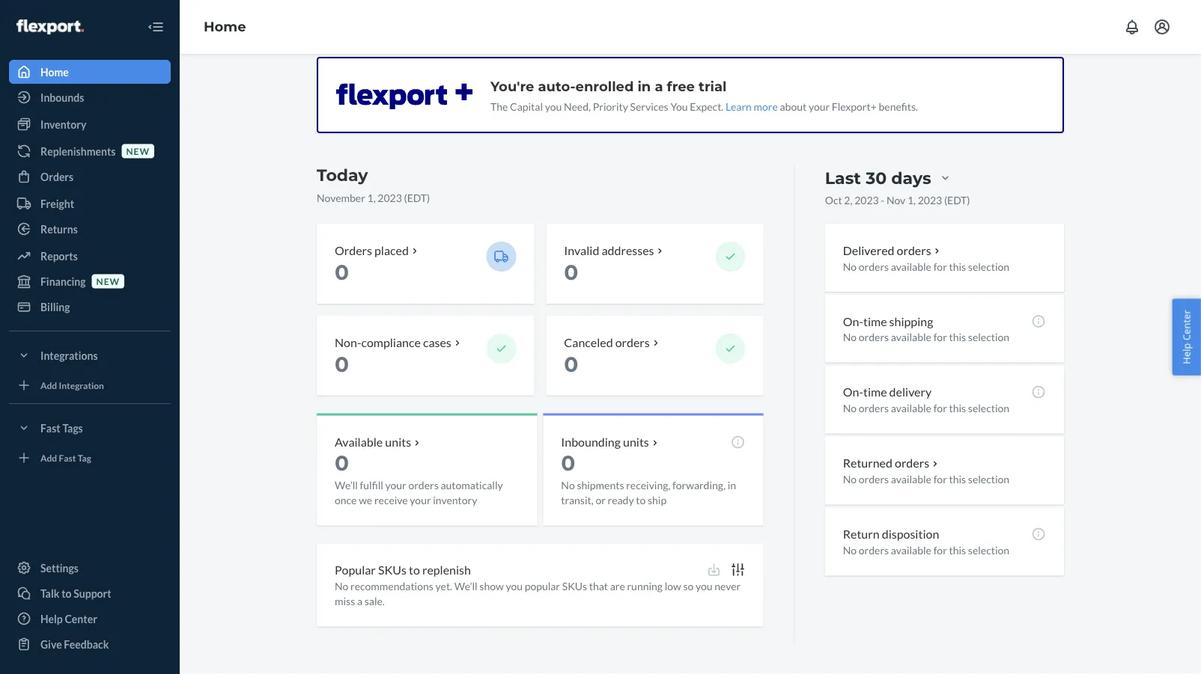 Task type: locate. For each thing, give the bounding box(es) containing it.
1 horizontal spatial help
[[1180, 343, 1193, 365]]

today november 1, 2023 ( edt )
[[317, 165, 430, 204]]

1 horizontal spatial new
[[126, 146, 150, 156]]

nov
[[886, 193, 905, 206]]

tag
[[78, 453, 91, 463]]

1 horizontal spatial help center
[[1180, 310, 1193, 365]]

2 vertical spatial to
[[62, 587, 72, 600]]

4 for from the top
[[933, 473, 947, 486]]

(
[[404, 191, 407, 204], [944, 193, 947, 206]]

orders
[[897, 243, 931, 257], [859, 260, 889, 272], [859, 331, 889, 343], [615, 335, 650, 349], [859, 402, 889, 414], [895, 456, 929, 470], [859, 473, 889, 486], [408, 479, 439, 492], [859, 544, 889, 557]]

2 time from the top
[[863, 385, 887, 399]]

reports
[[40, 250, 78, 262]]

orders
[[40, 170, 74, 183], [335, 243, 372, 257]]

1 horizontal spatial orders
[[335, 243, 372, 257]]

0 horizontal spatial home
[[40, 66, 69, 78]]

0 horizontal spatial a
[[357, 595, 362, 608]]

1 horizontal spatial to
[[409, 563, 420, 577]]

you
[[545, 100, 562, 112], [506, 580, 523, 593], [696, 580, 713, 593]]

the
[[490, 100, 508, 112]]

3 selection from the top
[[968, 402, 1009, 414]]

orders right the returned
[[895, 456, 929, 470]]

available down returned orders button
[[891, 473, 931, 486]]

we
[[359, 494, 372, 507]]

this
[[949, 260, 966, 272], [949, 331, 966, 343], [949, 402, 966, 414], [949, 473, 966, 486], [949, 544, 966, 557]]

units
[[385, 435, 411, 449], [623, 435, 649, 449]]

on- left shipping
[[843, 314, 863, 328]]

we'll right yet.
[[454, 580, 477, 593]]

units for inbounding units
[[623, 435, 649, 449]]

no orders available for this selection down delivered orders button
[[843, 260, 1009, 272]]

5 for from the top
[[933, 544, 947, 557]]

available down disposition
[[891, 544, 931, 557]]

0 horizontal spatial to
[[62, 587, 72, 600]]

need,
[[564, 100, 591, 112]]

5 available from the top
[[891, 544, 931, 557]]

in inside you're auto-enrolled in a free trial the capital you need, priority services you expect. learn more about your flexport+ benefits.
[[638, 77, 651, 94]]

1 vertical spatial help center
[[40, 613, 97, 626]]

0 down orders placed
[[335, 259, 349, 285]]

returned
[[843, 456, 893, 470]]

2023 right november
[[378, 191, 402, 204]]

2023 inside today november 1, 2023 ( edt )
[[378, 191, 402, 204]]

2023
[[378, 191, 402, 204], [854, 193, 879, 206], [918, 193, 942, 206]]

invalid addresses
[[564, 243, 654, 257]]

1,
[[367, 191, 376, 204], [907, 193, 916, 206]]

this for on-time delivery
[[949, 402, 966, 414]]

financing
[[40, 275, 86, 288]]

replenishments
[[40, 145, 116, 158]]

1 vertical spatial your
[[385, 479, 406, 492]]

1 vertical spatial on-
[[843, 385, 863, 399]]

1 vertical spatial we'll
[[454, 580, 477, 593]]

0 horizontal spatial in
[[638, 77, 651, 94]]

1 add from the top
[[40, 380, 57, 391]]

home
[[204, 18, 246, 35], [40, 66, 69, 78]]

a inside no recommendations yet. we'll show you popular skus that are running low so you never miss a sale.
[[357, 595, 362, 608]]

this for return disposition
[[949, 544, 966, 557]]

0 vertical spatial home
[[204, 18, 246, 35]]

home link right close navigation icon
[[204, 18, 246, 35]]

time left 'delivery'
[[863, 385, 887, 399]]

0 horizontal spatial orders
[[40, 170, 74, 183]]

2 horizontal spatial your
[[809, 100, 830, 112]]

0 vertical spatial in
[[638, 77, 651, 94]]

help center inside help center link
[[40, 613, 97, 626]]

to up recommendations
[[409, 563, 420, 577]]

add down fast tags
[[40, 453, 57, 463]]

edt up 'placed'
[[407, 191, 427, 204]]

available down 'delivery'
[[891, 402, 931, 414]]

no inside no recommendations yet. we'll show you popular skus that are running low so you never miss a sale.
[[335, 580, 348, 593]]

fast left tag
[[59, 453, 76, 463]]

1 this from the top
[[949, 260, 966, 272]]

1 horizontal spatial we'll
[[454, 580, 477, 593]]

a
[[655, 77, 663, 94], [357, 595, 362, 608]]

skus
[[378, 563, 407, 577], [562, 580, 587, 593]]

2023 left the -
[[854, 193, 879, 206]]

0 we'll fulfill your orders automatically once we receive your inventory
[[335, 450, 503, 507]]

0 vertical spatial add
[[40, 380, 57, 391]]

give
[[40, 638, 62, 651]]

learn more link
[[726, 100, 778, 112]]

0 horizontal spatial 1,
[[367, 191, 376, 204]]

1 vertical spatial help
[[40, 613, 63, 626]]

3 this from the top
[[949, 402, 966, 414]]

about
[[780, 100, 807, 112]]

delivery
[[889, 385, 932, 399]]

give feedback
[[40, 638, 109, 651]]

1 vertical spatial to
[[409, 563, 420, 577]]

1 vertical spatial add
[[40, 453, 57, 463]]

receive
[[374, 494, 408, 507]]

integrations
[[40, 349, 98, 362]]

you down auto-
[[545, 100, 562, 112]]

home up the inbounds
[[40, 66, 69, 78]]

inventory
[[40, 118, 86, 131]]

reports link
[[9, 244, 171, 268]]

0 horizontal spatial your
[[385, 479, 406, 492]]

1 horizontal spatial edt
[[947, 193, 967, 206]]

0 down available
[[335, 450, 349, 476]]

1 on- from the top
[[843, 314, 863, 328]]

0 horizontal spatial edt
[[407, 191, 427, 204]]

help center
[[1180, 310, 1193, 365], [40, 613, 97, 626]]

edt inside today november 1, 2023 ( edt )
[[407, 191, 427, 204]]

0 inside 0 we'll fulfill your orders automatically once we receive your inventory
[[335, 450, 349, 476]]

skus left the 'that'
[[562, 580, 587, 593]]

inventory
[[433, 494, 477, 507]]

1 horizontal spatial 1,
[[907, 193, 916, 206]]

new
[[126, 146, 150, 156], [96, 276, 120, 287]]

your right 'receive'
[[410, 494, 431, 507]]

delivered orders button
[[843, 241, 943, 259]]

edt right nov
[[947, 193, 967, 206]]

2 selection from the top
[[968, 331, 1009, 343]]

no orders available for this selection down 'delivery'
[[843, 402, 1009, 414]]

2023 down days
[[918, 193, 942, 206]]

no orders available for this selection down returned orders button
[[843, 473, 1009, 486]]

auto-
[[538, 77, 575, 94]]

3 available from the top
[[891, 402, 931, 414]]

non-
[[335, 335, 361, 349]]

no orders available for this selection down disposition
[[843, 544, 1009, 557]]

in right forwarding, at right bottom
[[728, 479, 736, 492]]

skus up recommendations
[[378, 563, 407, 577]]

1 horizontal spatial your
[[410, 494, 431, 507]]

available units
[[335, 435, 411, 449]]

0 vertical spatial orders
[[40, 170, 74, 183]]

on- for on-time delivery
[[843, 385, 863, 399]]

0 vertical spatial help center
[[1180, 310, 1193, 365]]

we'll inside 0 we'll fulfill your orders automatically once we receive your inventory
[[335, 479, 358, 492]]

2 vertical spatial your
[[410, 494, 431, 507]]

on- left 'delivery'
[[843, 385, 863, 399]]

orders down delivered
[[859, 260, 889, 272]]

0 horizontal spatial units
[[385, 435, 411, 449]]

fast tags
[[40, 422, 83, 435]]

4 selection from the top
[[968, 473, 1009, 486]]

1 vertical spatial new
[[96, 276, 120, 287]]

1 horizontal spatial units
[[623, 435, 649, 449]]

0 vertical spatial skus
[[378, 563, 407, 577]]

5 no orders available for this selection from the top
[[843, 544, 1009, 557]]

1 horizontal spatial skus
[[562, 580, 587, 593]]

1 horizontal spatial in
[[728, 479, 736, 492]]

time
[[863, 314, 887, 328], [863, 385, 887, 399]]

1, right november
[[367, 191, 376, 204]]

low
[[665, 580, 681, 593]]

new down reports link
[[96, 276, 120, 287]]

to right talk
[[62, 587, 72, 600]]

in up services
[[638, 77, 651, 94]]

2 units from the left
[[623, 435, 649, 449]]

1 horizontal spatial a
[[655, 77, 663, 94]]

0 horizontal spatial center
[[65, 613, 97, 626]]

4 available from the top
[[891, 473, 931, 486]]

1 vertical spatial skus
[[562, 580, 587, 593]]

0 horizontal spatial 2023
[[378, 191, 402, 204]]

0 vertical spatial to
[[636, 494, 646, 507]]

no down return
[[843, 544, 857, 557]]

add for add integration
[[40, 380, 57, 391]]

popular
[[525, 580, 560, 593]]

5 this from the top
[[949, 544, 966, 557]]

add left integration
[[40, 380, 57, 391]]

you're
[[490, 77, 534, 94]]

no
[[843, 260, 857, 272], [843, 331, 857, 343], [843, 402, 857, 414], [843, 473, 857, 486], [561, 479, 575, 492], [843, 544, 857, 557], [335, 580, 348, 593]]

on- for on-time shipping
[[843, 314, 863, 328]]

1 vertical spatial time
[[863, 385, 887, 399]]

1 for from the top
[[933, 260, 947, 272]]

selection for on-time shipping
[[968, 331, 1009, 343]]

1 units from the left
[[385, 435, 411, 449]]

to left ship
[[636, 494, 646, 507]]

( right nov
[[944, 193, 947, 206]]

a left sale.
[[357, 595, 362, 608]]

home right close navigation icon
[[204, 18, 246, 35]]

shipping
[[889, 314, 933, 328]]

orders down the returned
[[859, 473, 889, 486]]

2 add from the top
[[40, 453, 57, 463]]

3 for from the top
[[933, 402, 947, 414]]

no orders available for this selection down shipping
[[843, 331, 1009, 343]]

disposition
[[882, 527, 939, 541]]

0 down invalid
[[564, 259, 578, 285]]

you inside you're auto-enrolled in a free trial the capital you need, priority services you expect. learn more about your flexport+ benefits.
[[545, 100, 562, 112]]

add for add fast tag
[[40, 453, 57, 463]]

1 horizontal spatial (
[[944, 193, 947, 206]]

compliance
[[361, 335, 421, 349]]

fast
[[40, 422, 60, 435], [59, 453, 76, 463]]

orders down on-time shipping
[[859, 331, 889, 343]]

0 for canceled
[[564, 351, 578, 377]]

time for delivery
[[863, 385, 887, 399]]

available down shipping
[[891, 331, 931, 343]]

for for return disposition
[[933, 544, 947, 557]]

automatically
[[441, 479, 503, 492]]

units for available units
[[385, 435, 411, 449]]

1 horizontal spatial you
[[545, 100, 562, 112]]

1 vertical spatial orders
[[335, 243, 372, 257]]

0 horizontal spatial we'll
[[335, 479, 358, 492]]

trial
[[699, 77, 727, 94]]

0 no shipments receiving, forwarding, in transit, or ready to ship
[[561, 450, 736, 507]]

1 horizontal spatial center
[[1180, 310, 1193, 341]]

a left free in the right of the page
[[655, 77, 663, 94]]

0 down canceled
[[564, 351, 578, 377]]

help inside help center link
[[40, 613, 63, 626]]

0 vertical spatial home link
[[204, 18, 246, 35]]

billing
[[40, 301, 70, 313]]

no up transit,
[[561, 479, 575, 492]]

orders up inventory
[[408, 479, 439, 492]]

or
[[596, 494, 606, 507]]

returns link
[[9, 217, 171, 241]]

no down the on-time delivery
[[843, 402, 857, 414]]

we'll up once
[[335, 479, 358, 492]]

0 vertical spatial fast
[[40, 422, 60, 435]]

you right show
[[506, 580, 523, 593]]

2 horizontal spatial to
[[636, 494, 646, 507]]

0 horizontal spatial skus
[[378, 563, 407, 577]]

selection for on-time delivery
[[968, 402, 1009, 414]]

orders left 'placed'
[[335, 243, 372, 257]]

help center link
[[9, 607, 171, 631]]

0 horizontal spatial (
[[404, 191, 407, 204]]

0 vertical spatial center
[[1180, 310, 1193, 341]]

units up the 0 no shipments receiving, forwarding, in transit, or ready to ship
[[623, 435, 649, 449]]

integrations button
[[9, 344, 171, 368]]

2 for from the top
[[933, 331, 947, 343]]

no up miss
[[335, 580, 348, 593]]

3 no orders available for this selection from the top
[[843, 402, 1009, 414]]

give feedback button
[[9, 633, 171, 657]]

1 time from the top
[[863, 314, 887, 328]]

that
[[589, 580, 608, 593]]

1 horizontal spatial 2023
[[854, 193, 879, 206]]

2 on- from the top
[[843, 385, 863, 399]]

2 available from the top
[[891, 331, 931, 343]]

0 horizontal spatial )
[[427, 191, 430, 204]]

available down delivered orders button
[[891, 260, 931, 272]]

your right about
[[809, 100, 830, 112]]

2 this from the top
[[949, 331, 966, 343]]

1, right nov
[[907, 193, 916, 206]]

home link up inbounds link
[[9, 60, 171, 84]]

no recommendations yet. we'll show you popular skus that are running low so you never miss a sale.
[[335, 580, 741, 608]]

0 down the non-
[[335, 351, 349, 377]]

( up 'placed'
[[404, 191, 407, 204]]

1 vertical spatial home link
[[9, 60, 171, 84]]

help
[[1180, 343, 1193, 365], [40, 613, 63, 626]]

a inside you're auto-enrolled in a free trial the capital you need, priority services you expect. learn more about your flexport+ benefits.
[[655, 77, 663, 94]]

returned orders
[[843, 456, 929, 470]]

0 down inbounding
[[561, 450, 575, 476]]

2 no orders available for this selection from the top
[[843, 331, 1009, 343]]

you right so
[[696, 580, 713, 593]]

0 vertical spatial time
[[863, 314, 887, 328]]

center inside button
[[1180, 310, 1193, 341]]

time left shipping
[[863, 314, 887, 328]]

0 vertical spatial we'll
[[335, 479, 358, 492]]

0 vertical spatial your
[[809, 100, 830, 112]]

edt
[[407, 191, 427, 204], [947, 193, 967, 206]]

we'll
[[335, 479, 358, 492], [454, 580, 477, 593]]

no orders available for this selection
[[843, 260, 1009, 272], [843, 331, 1009, 343], [843, 402, 1009, 414], [843, 473, 1009, 486], [843, 544, 1009, 557]]

home link
[[204, 18, 246, 35], [9, 60, 171, 84]]

units right available
[[385, 435, 411, 449]]

this for on-time shipping
[[949, 331, 966, 343]]

orders down return
[[859, 544, 889, 557]]

0 horizontal spatial help
[[40, 613, 63, 626]]

0 vertical spatial on-
[[843, 314, 863, 328]]

0 vertical spatial a
[[655, 77, 663, 94]]

addresses
[[602, 243, 654, 257]]

0 horizontal spatial new
[[96, 276, 120, 287]]

1, inside today november 1, 2023 ( edt )
[[367, 191, 376, 204]]

1 vertical spatial in
[[728, 479, 736, 492]]

1 vertical spatial fast
[[59, 453, 76, 463]]

fast left the tags
[[40, 422, 60, 435]]

new up orders link
[[126, 146, 150, 156]]

orders up freight
[[40, 170, 74, 183]]

5 selection from the top
[[968, 544, 1009, 557]]

0
[[335, 259, 349, 285], [564, 259, 578, 285], [335, 351, 349, 377], [564, 351, 578, 377], [335, 450, 349, 476], [561, 450, 575, 476]]

0 horizontal spatial help center
[[40, 613, 97, 626]]

skus inside no recommendations yet. we'll show you popular skus that are running low so you never miss a sale.
[[562, 580, 587, 593]]

your up 'receive'
[[385, 479, 406, 492]]

1 vertical spatial a
[[357, 595, 362, 608]]

0 vertical spatial help
[[1180, 343, 1193, 365]]

0 vertical spatial new
[[126, 146, 150, 156]]

replenish
[[422, 563, 471, 577]]



Task type: vqa. For each thing, say whether or not it's contained in the screenshot.
Pencil 'link'
no



Task type: describe. For each thing, give the bounding box(es) containing it.
0 for non-
[[335, 351, 349, 377]]

time for shipping
[[863, 314, 887, 328]]

for for on-time shipping
[[933, 331, 947, 343]]

we'll inside no recommendations yet. we'll show you popular skus that are running low so you never miss a sale.
[[454, 580, 477, 593]]

priority
[[593, 100, 628, 112]]

ready
[[608, 494, 634, 507]]

available for on-time delivery
[[891, 402, 931, 414]]

1 vertical spatial home
[[40, 66, 69, 78]]

-
[[881, 193, 884, 206]]

more
[[754, 100, 778, 112]]

help inside help center button
[[1180, 343, 1193, 365]]

running
[[627, 580, 663, 593]]

available for return disposition
[[891, 544, 931, 557]]

transit,
[[561, 494, 594, 507]]

new for replenishments
[[126, 146, 150, 156]]

4 no orders available for this selection from the top
[[843, 473, 1009, 486]]

ship
[[648, 494, 667, 507]]

tags
[[62, 422, 83, 435]]

add integration
[[40, 380, 104, 391]]

freight
[[40, 197, 74, 210]]

talk to support
[[40, 587, 111, 600]]

fast inside add fast tag link
[[59, 453, 76, 463]]

30
[[866, 168, 887, 188]]

orders for orders
[[40, 170, 74, 183]]

return disposition
[[843, 527, 939, 541]]

open notifications image
[[1123, 18, 1141, 36]]

open account menu image
[[1153, 18, 1171, 36]]

new for financing
[[96, 276, 120, 287]]

( inside today november 1, 2023 ( edt )
[[404, 191, 407, 204]]

days
[[891, 168, 931, 188]]

canceled orders
[[564, 335, 650, 349]]

no down the returned
[[843, 473, 857, 486]]

1 horizontal spatial )
[[967, 193, 970, 206]]

miss
[[335, 595, 355, 608]]

on-time delivery
[[843, 385, 932, 399]]

enrolled
[[575, 77, 634, 94]]

add fast tag
[[40, 453, 91, 463]]

you
[[670, 100, 688, 112]]

last
[[825, 168, 861, 188]]

orders for orders placed
[[335, 243, 372, 257]]

0 horizontal spatial home link
[[9, 60, 171, 84]]

orders link
[[9, 165, 171, 189]]

never
[[715, 580, 741, 593]]

delivered
[[843, 243, 894, 257]]

orders right delivered
[[897, 243, 931, 257]]

0 for orders
[[335, 259, 349, 285]]

1 horizontal spatial home
[[204, 18, 246, 35]]

available for on-time shipping
[[891, 331, 931, 343]]

for for on-time delivery
[[933, 402, 947, 414]]

orders down the on-time delivery
[[859, 402, 889, 414]]

shipments
[[577, 479, 624, 492]]

inventory link
[[9, 112, 171, 136]]

so
[[683, 580, 694, 593]]

help center inside help center button
[[1180, 310, 1193, 365]]

orders inside 0 we'll fulfill your orders automatically once we receive your inventory
[[408, 479, 439, 492]]

flexport+
[[832, 100, 877, 112]]

your inside you're auto-enrolled in a free trial the capital you need, priority services you expect. learn more about your flexport+ benefits.
[[809, 100, 830, 112]]

inbounding units
[[561, 435, 649, 449]]

returned orders button
[[843, 455, 941, 472]]

recommendations
[[350, 580, 433, 593]]

2 horizontal spatial you
[[696, 580, 713, 593]]

add integration link
[[9, 374, 171, 398]]

popular skus to replenish
[[335, 563, 471, 577]]

no down on-time shipping
[[843, 331, 857, 343]]

no down delivered
[[843, 260, 857, 272]]

0 inside the 0 no shipments receiving, forwarding, in transit, or ready to ship
[[561, 450, 575, 476]]

cases
[[423, 335, 451, 349]]

1 horizontal spatial home link
[[204, 18, 246, 35]]

you're auto-enrolled in a free trial the capital you need, priority services you expect. learn more about your flexport+ benefits.
[[490, 77, 918, 112]]

receiving,
[[626, 479, 670, 492]]

no orders available for this selection for on-time shipping
[[843, 331, 1009, 343]]

november
[[317, 191, 365, 204]]

2,
[[844, 193, 852, 206]]

fast inside fast tags dropdown button
[[40, 422, 60, 435]]

oct
[[825, 193, 842, 206]]

delivered orders
[[843, 243, 931, 257]]

placed
[[374, 243, 409, 257]]

inbounds link
[[9, 85, 171, 109]]

support
[[74, 587, 111, 600]]

return
[[843, 527, 880, 541]]

talk to support button
[[9, 582, 171, 606]]

forwarding,
[[672, 479, 726, 492]]

are
[[610, 580, 625, 593]]

billing link
[[9, 295, 171, 319]]

to inside talk to support button
[[62, 587, 72, 600]]

selection for return disposition
[[968, 544, 1009, 557]]

2 horizontal spatial 2023
[[918, 193, 942, 206]]

capital
[[510, 100, 543, 112]]

feedback
[[64, 638, 109, 651]]

help center button
[[1172, 299, 1201, 376]]

settings link
[[9, 556, 171, 580]]

invalid
[[564, 243, 599, 257]]

oct 2, 2023 - nov 1, 2023 ( edt )
[[825, 193, 970, 206]]

benefits.
[[879, 100, 918, 112]]

integration
[[59, 380, 104, 391]]

1 vertical spatial center
[[65, 613, 97, 626]]

flexport logo image
[[16, 19, 84, 34]]

show
[[479, 580, 504, 593]]

no inside the 0 no shipments receiving, forwarding, in transit, or ready to ship
[[561, 479, 575, 492]]

to inside the 0 no shipments receiving, forwarding, in transit, or ready to ship
[[636, 494, 646, 507]]

0 for invalid
[[564, 259, 578, 285]]

in inside the 0 no shipments receiving, forwarding, in transit, or ready to ship
[[728, 479, 736, 492]]

on-time shipping
[[843, 314, 933, 328]]

popular
[[335, 563, 376, 577]]

expect.
[[690, 100, 724, 112]]

) inside today november 1, 2023 ( edt )
[[427, 191, 430, 204]]

close navigation image
[[147, 18, 165, 36]]

1 no orders available for this selection from the top
[[843, 260, 1009, 272]]

sale.
[[364, 595, 385, 608]]

free
[[667, 77, 695, 94]]

last 30 days
[[825, 168, 931, 188]]

inbounds
[[40, 91, 84, 104]]

0 horizontal spatial you
[[506, 580, 523, 593]]

no orders available for this selection for return disposition
[[843, 544, 1009, 557]]

yet.
[[435, 580, 452, 593]]

orders placed
[[335, 243, 409, 257]]

non-compliance cases
[[335, 335, 451, 349]]

canceled
[[564, 335, 613, 349]]

1 selection from the top
[[968, 260, 1009, 272]]

today
[[317, 165, 368, 185]]

4 this from the top
[[949, 473, 966, 486]]

orders right canceled
[[615, 335, 650, 349]]

no orders available for this selection for on-time delivery
[[843, 402, 1009, 414]]

returns
[[40, 223, 78, 235]]

1 available from the top
[[891, 260, 931, 272]]

fast tags button
[[9, 416, 171, 440]]

add fast tag link
[[9, 446, 171, 470]]

services
[[630, 100, 668, 112]]



